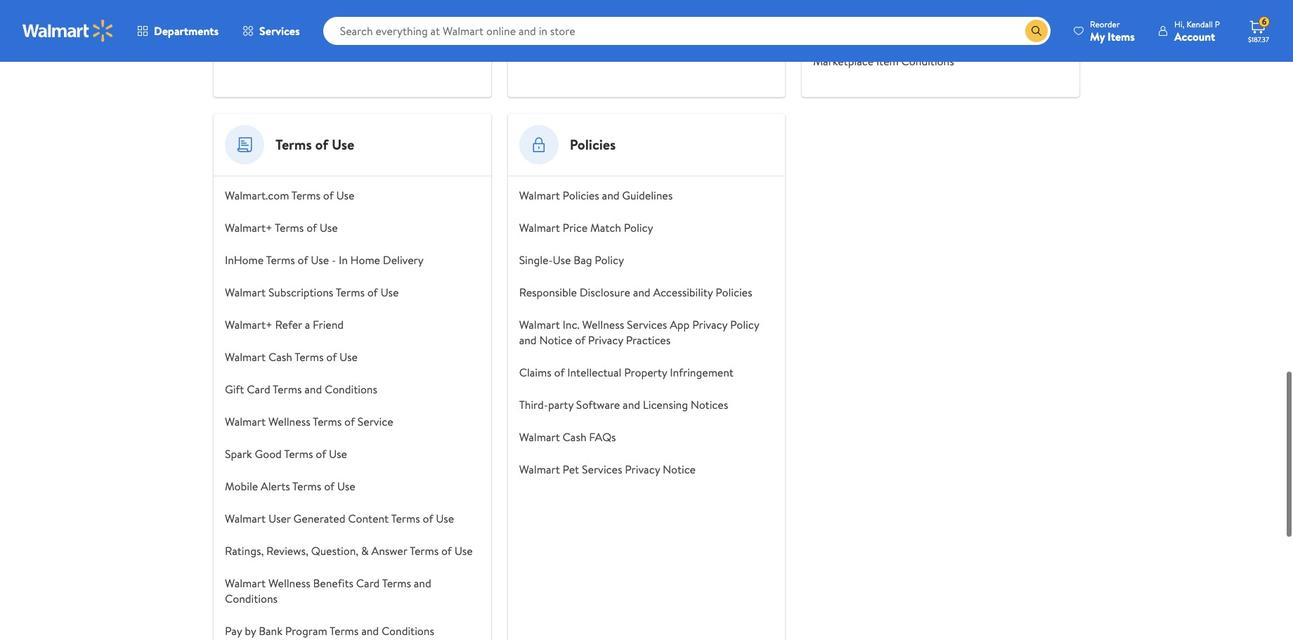 Task type: describe. For each thing, give the bounding box(es) containing it.
terms up the answer on the left bottom of page
[[391, 506, 420, 521]]

$187.37
[[1249, 34, 1270, 44]]

walmart price match policy link
[[519, 214, 654, 230]]

hi,
[[1175, 18, 1185, 30]]

1 vertical spatial policies
[[563, 182, 600, 198]]

walmart cash terms of use
[[225, 344, 358, 359]]

of right content
[[423, 506, 433, 521]]

refer
[[275, 311, 302, 327]]

policy for walmart price match policy
[[624, 214, 654, 230]]

walmart wellness benefits card terms and conditions
[[225, 570, 432, 601]]

answer
[[372, 538, 408, 553]]

practices
[[626, 327, 671, 342]]

2 vertical spatial policies
[[716, 279, 753, 295]]

generated
[[294, 506, 346, 521]]

third-party software and licensing notices
[[519, 392, 729, 407]]

mobile alerts terms of use
[[225, 473, 356, 489]]

walmart for walmart wellness terms of service
[[225, 409, 266, 424]]

inhome terms of use - in home delivery
[[225, 247, 424, 262]]

of up inhome terms of use - in home delivery link
[[307, 214, 317, 230]]

policy for single-use bag policy
[[595, 247, 624, 262]]

2 horizontal spatial privacy
[[693, 311, 728, 327]]

good
[[255, 441, 282, 456]]

of right the answer on the left bottom of page
[[442, 538, 452, 553]]

content
[[348, 506, 389, 521]]

of down walmart wellness terms of service link
[[316, 441, 326, 456]]

walmart image
[[23, 20, 114, 42]]

benefits
[[313, 570, 354, 586]]

of up walmart.com terms of use link
[[315, 129, 328, 148]]

and inside walmart inc. wellness services app privacy policy and notice of privacy practices
[[519, 327, 537, 342]]

policy inside walmart inc. wellness services app privacy policy and notice of privacy practices
[[731, 311, 760, 327]]

walmart+ terms of use link
[[225, 214, 338, 230]]

gift card terms and conditions link
[[225, 376, 378, 392]]

walmart inc. wellness services app privacy policy and notice of privacy practices
[[519, 311, 760, 342]]

pay by bank program terms and conditions
[[225, 618, 434, 634]]

disclosure
[[580, 279, 631, 295]]

of inside walmart inc. wellness services app privacy policy and notice of privacy practices
[[575, 327, 586, 342]]

services button
[[231, 14, 312, 48]]

of left service
[[345, 409, 355, 424]]

walmart price match policy
[[519, 214, 654, 230]]

licensing
[[643, 392, 688, 407]]

subscriptions
[[269, 279, 333, 295]]

walmart for walmart user generated content terms of use
[[225, 506, 266, 521]]

p
[[1216, 18, 1221, 30]]

walmart for walmart cash faqs
[[519, 424, 560, 439]]

0 horizontal spatial card
[[247, 376, 271, 392]]

terms right alerts
[[293, 473, 322, 489]]

service
[[358, 409, 393, 424]]

notices
[[691, 392, 729, 407]]

inc.
[[563, 311, 580, 327]]

terms up walmart.com terms of use
[[276, 129, 312, 148]]

departments
[[154, 23, 219, 39]]

walmart for walmart cash terms of use
[[225, 344, 266, 359]]

2 vertical spatial services
[[582, 456, 623, 472]]

delivery
[[383, 247, 424, 262]]

walmart policies and guidelines link
[[519, 182, 673, 198]]

inhome
[[225, 247, 264, 262]]

walmart+ for walmart+ terms of use
[[225, 214, 273, 230]]

pay by bank program terms and conditions link
[[225, 618, 434, 634]]

alerts
[[261, 473, 290, 489]]

faqs
[[589, 424, 616, 439]]

walmart user generated content terms of use link
[[225, 506, 454, 521]]

walmart+ refer a friend
[[225, 311, 344, 327]]

terms down the gift card terms and conditions link
[[313, 409, 342, 424]]

intellectual
[[568, 359, 622, 375]]

-
[[332, 247, 336, 262]]

of left -
[[298, 247, 308, 262]]

program
[[285, 618, 327, 634]]

terms of use
[[276, 129, 355, 148]]

gift
[[225, 376, 244, 392]]

claims
[[519, 359, 552, 375]]

walmart for walmart price match policy
[[519, 214, 560, 230]]

terms right the answer on the left bottom of page
[[410, 538, 439, 553]]

home
[[351, 247, 380, 262]]

match
[[591, 214, 622, 230]]

walmart wellness benefits card terms and conditions link
[[225, 570, 432, 601]]

&
[[361, 538, 369, 553]]

claims of intellectual property infringement
[[519, 359, 734, 375]]

claims of intellectual property infringement link
[[519, 359, 734, 375]]

spark good terms of use
[[225, 441, 347, 456]]

cash for terms
[[269, 344, 292, 359]]

software
[[576, 392, 620, 407]]

price
[[563, 214, 588, 230]]

marketplace item conditions link
[[814, 48, 955, 63]]

app
[[670, 311, 690, 327]]

terms down walmart+ terms of use
[[266, 247, 295, 262]]

my
[[1091, 28, 1105, 44]]

responsible disclosure and accessibility policies link
[[519, 279, 753, 295]]

friend
[[313, 311, 344, 327]]

card inside walmart wellness benefits card terms and conditions
[[356, 570, 380, 586]]

ratings,
[[225, 538, 264, 553]]

walmart user generated content terms of use
[[225, 506, 454, 521]]

walmart inc. wellness services app privacy policy and notice of privacy practices link
[[519, 311, 760, 342]]

seller
[[913, 16, 941, 32]]

walmart+ for walmart+ refer a friend
[[225, 311, 273, 327]]

walmart.com terms of use
[[225, 182, 355, 198]]

user
[[269, 506, 291, 521]]

guidelines
[[623, 182, 673, 198]]

walmart policies and guidelines
[[519, 182, 673, 198]]

walmart wellness terms of service
[[225, 409, 393, 424]]

report marketplace seller activity link
[[814, 16, 981, 32]]

terms down walmart.com terms of use
[[275, 214, 304, 230]]

bag
[[574, 247, 592, 262]]

report marketplace seller activity
[[814, 16, 981, 32]]

services inside walmart inc. wellness services app privacy policy and notice of privacy practices
[[627, 311, 668, 327]]

property
[[625, 359, 668, 375]]



Task type: vqa. For each thing, say whether or not it's contained in the screenshot.
the topmost Marketplace
yes



Task type: locate. For each thing, give the bounding box(es) containing it.
1 horizontal spatial privacy
[[625, 456, 660, 472]]

marketplace up marketplace item conditions link
[[850, 16, 911, 32]]

spark
[[225, 441, 252, 456]]

walmart down third- at the bottom left of page
[[519, 424, 560, 439]]

policy up infringement
[[731, 311, 760, 327]]

walmart
[[519, 182, 560, 198], [519, 214, 560, 230], [225, 279, 266, 295], [519, 311, 560, 327], [225, 344, 266, 359], [225, 409, 266, 424], [519, 424, 560, 439], [519, 456, 560, 472], [225, 506, 266, 521], [225, 570, 266, 586]]

policies right accessibility
[[716, 279, 753, 295]]

walmart inside walmart wellness benefits card terms and conditions
[[225, 570, 266, 586]]

and inside walmart wellness benefits card terms and conditions
[[414, 570, 432, 586]]

policy
[[624, 214, 654, 230], [595, 247, 624, 262], [731, 311, 760, 327]]

terms right program
[[330, 618, 359, 634]]

kendall
[[1187, 18, 1214, 30]]

services inside dropdown button
[[260, 23, 300, 39]]

terms up walmart+ terms of use
[[292, 182, 321, 198]]

wellness for walmart wellness terms of service
[[269, 409, 311, 424]]

1 horizontal spatial card
[[356, 570, 380, 586]]

1 vertical spatial services
[[627, 311, 668, 327]]

0 horizontal spatial services
[[260, 23, 300, 39]]

report
[[814, 16, 848, 32]]

of down terms of use
[[323, 182, 334, 198]]

account
[[1175, 28, 1216, 44]]

responsible
[[519, 279, 577, 295]]

0 horizontal spatial notice
[[540, 327, 573, 342]]

terms right the 'good'
[[284, 441, 313, 456]]

card right gift
[[247, 376, 271, 392]]

and
[[602, 182, 620, 198], [633, 279, 651, 295], [519, 327, 537, 342], [305, 376, 322, 392], [623, 392, 641, 407], [414, 570, 432, 586], [362, 618, 379, 634]]

policies up walmart policies and guidelines
[[570, 129, 616, 148]]

2 horizontal spatial services
[[627, 311, 668, 327]]

0 vertical spatial card
[[247, 376, 271, 392]]

notice inside walmart inc. wellness services app privacy policy and notice of privacy practices
[[540, 327, 573, 342]]

policies up walmart price match policy
[[563, 182, 600, 198]]

walmart pet services privacy notice link
[[519, 456, 696, 472]]

items
[[1108, 28, 1136, 44]]

walmart left inc.
[[519, 311, 560, 327]]

0 vertical spatial services
[[260, 23, 300, 39]]

0 vertical spatial policies
[[570, 129, 616, 148]]

cash for faqs
[[563, 424, 587, 439]]

of up intellectual
[[575, 327, 586, 342]]

0 vertical spatial policy
[[624, 214, 654, 230]]

item
[[877, 48, 899, 63]]

in
[[339, 247, 348, 262]]

wellness for walmart wellness benefits card terms and conditions
[[269, 570, 311, 586]]

mobile alerts terms of use link
[[225, 473, 356, 489]]

single-use bag policy link
[[519, 247, 624, 262]]

walmart for walmart pet services privacy notice
[[519, 456, 560, 472]]

marketplace
[[850, 16, 911, 32], [814, 48, 874, 63]]

reorder
[[1091, 18, 1120, 30]]

walmart up walmart price match policy link
[[519, 182, 560, 198]]

privacy right app
[[693, 311, 728, 327]]

by
[[245, 618, 256, 634]]

walmart up spark
[[225, 409, 266, 424]]

marketplace down report
[[814, 48, 874, 63]]

walmart pet services privacy notice
[[519, 456, 696, 472]]

0 vertical spatial notice
[[540, 327, 573, 342]]

wellness up spark good terms of use link
[[269, 409, 311, 424]]

mobile
[[225, 473, 258, 489]]

1 vertical spatial walmart+
[[225, 311, 273, 327]]

walmart for walmart subscriptions terms of use
[[225, 279, 266, 295]]

conditions
[[902, 48, 955, 63], [325, 376, 378, 392], [225, 586, 278, 601], [382, 618, 434, 634]]

a
[[305, 311, 310, 327]]

notice up claims
[[540, 327, 573, 342]]

1 horizontal spatial notice
[[663, 456, 696, 472]]

2 walmart+ from the top
[[225, 311, 273, 327]]

1 vertical spatial cash
[[563, 424, 587, 439]]

1 vertical spatial notice
[[663, 456, 696, 472]]

walmart for walmart wellness benefits card terms and conditions
[[225, 570, 266, 586]]

card down &
[[356, 570, 380, 586]]

accessibility
[[653, 279, 713, 295]]

walmart+ up the "inhome"
[[225, 214, 273, 230]]

walmart subscriptions terms of use link
[[225, 279, 399, 295]]

walmart for walmart policies and guidelines
[[519, 182, 560, 198]]

ratings, reviews, question, & answer terms of use link
[[225, 538, 473, 553]]

cash down walmart+ refer a friend
[[269, 344, 292, 359]]

0 vertical spatial cash
[[269, 344, 292, 359]]

single-
[[519, 247, 553, 262]]

pet
[[563, 456, 580, 472]]

walmart up the ratings,
[[225, 506, 266, 521]]

walmart.com terms of use link
[[225, 182, 355, 198]]

terms down the walmart cash terms of use
[[273, 376, 302, 392]]

6 $187.37
[[1249, 16, 1270, 44]]

wellness inside walmart inc. wellness services app privacy policy and notice of privacy practices
[[582, 311, 624, 327]]

2 vertical spatial wellness
[[269, 570, 311, 586]]

1 walmart+ from the top
[[225, 214, 273, 230]]

privacy
[[693, 311, 728, 327], [588, 327, 624, 342], [625, 456, 660, 472]]

walmart left pet
[[519, 456, 560, 472]]

walmart+ left refer
[[225, 311, 273, 327]]

privacy up intellectual
[[588, 327, 624, 342]]

walmart subscriptions terms of use
[[225, 279, 399, 295]]

0 vertical spatial marketplace
[[850, 16, 911, 32]]

0 horizontal spatial cash
[[269, 344, 292, 359]]

of down home
[[368, 279, 378, 295]]

1 horizontal spatial cash
[[563, 424, 587, 439]]

walmart down the ratings,
[[225, 570, 266, 586]]

walmart up single-
[[519, 214, 560, 230]]

policy right match
[[624, 214, 654, 230]]

use
[[332, 129, 355, 148], [336, 182, 355, 198], [320, 214, 338, 230], [311, 247, 329, 262], [553, 247, 571, 262], [381, 279, 399, 295], [340, 344, 358, 359], [329, 441, 347, 456], [337, 473, 356, 489], [436, 506, 454, 521], [455, 538, 473, 553]]

activity
[[943, 16, 981, 32]]

responsible disclosure and accessibility policies
[[519, 279, 753, 295]]

of right claims
[[554, 359, 565, 375]]

0 horizontal spatial privacy
[[588, 327, 624, 342]]

terms down the answer on the left bottom of page
[[382, 570, 411, 586]]

gift card terms and conditions
[[225, 376, 378, 392]]

wellness
[[582, 311, 624, 327], [269, 409, 311, 424], [269, 570, 311, 586]]

cash left 'faqs'
[[563, 424, 587, 439]]

card
[[247, 376, 271, 392], [356, 570, 380, 586]]

bank
[[259, 618, 283, 634]]

walmart cash terms of use link
[[225, 344, 358, 359]]

Walmart Site-Wide search field
[[323, 17, 1051, 45]]

notice down licensing
[[663, 456, 696, 472]]

6
[[1263, 16, 1267, 28]]

of down friend
[[326, 344, 337, 359]]

marketplace item conditions
[[814, 48, 955, 63]]

third-party software and licensing notices link
[[519, 392, 729, 407]]

walmart cash faqs
[[519, 424, 616, 439]]

wellness right inc.
[[582, 311, 624, 327]]

reviews,
[[267, 538, 309, 553]]

spark good terms of use link
[[225, 441, 347, 456]]

Search search field
[[323, 17, 1051, 45]]

privacy down third-party software and licensing notices
[[625, 456, 660, 472]]

walmart.com
[[225, 182, 289, 198]]

pay
[[225, 618, 242, 634]]

of up generated
[[324, 473, 335, 489]]

infringement
[[670, 359, 734, 375]]

walmart up gift
[[225, 344, 266, 359]]

policy right bag
[[595, 247, 624, 262]]

1 horizontal spatial services
[[582, 456, 623, 472]]

1 vertical spatial marketplace
[[814, 48, 874, 63]]

0 vertical spatial wellness
[[582, 311, 624, 327]]

reorder my items
[[1091, 18, 1136, 44]]

2 vertical spatial policy
[[731, 311, 760, 327]]

cash
[[269, 344, 292, 359], [563, 424, 587, 439]]

0 vertical spatial walmart+
[[225, 214, 273, 230]]

walmart cash faqs link
[[519, 424, 616, 439]]

walmart wellness terms of service link
[[225, 409, 393, 424]]

walmart down the "inhome"
[[225, 279, 266, 295]]

inhome terms of use - in home delivery link
[[225, 247, 424, 262]]

third-
[[519, 392, 548, 407]]

walmart+
[[225, 214, 273, 230], [225, 311, 273, 327]]

terms down in
[[336, 279, 365, 295]]

departments button
[[125, 14, 231, 48]]

wellness down the reviews,
[[269, 570, 311, 586]]

search icon image
[[1032, 25, 1043, 37]]

conditions inside walmart wellness benefits card terms and conditions
[[225, 586, 278, 601]]

walmart inside walmart inc. wellness services app privacy policy and notice of privacy practices
[[519, 311, 560, 327]]

1 vertical spatial policy
[[595, 247, 624, 262]]

walmart+ refer a friend link
[[225, 311, 344, 327]]

terms down a
[[295, 344, 324, 359]]

hi, kendall p account
[[1175, 18, 1221, 44]]

terms inside walmart wellness benefits card terms and conditions
[[382, 570, 411, 586]]

question,
[[311, 538, 359, 553]]

walmart for walmart inc. wellness services app privacy policy and notice of privacy practices
[[519, 311, 560, 327]]

1 vertical spatial card
[[356, 570, 380, 586]]

1 vertical spatial wellness
[[269, 409, 311, 424]]

wellness inside walmart wellness benefits card terms and conditions
[[269, 570, 311, 586]]



